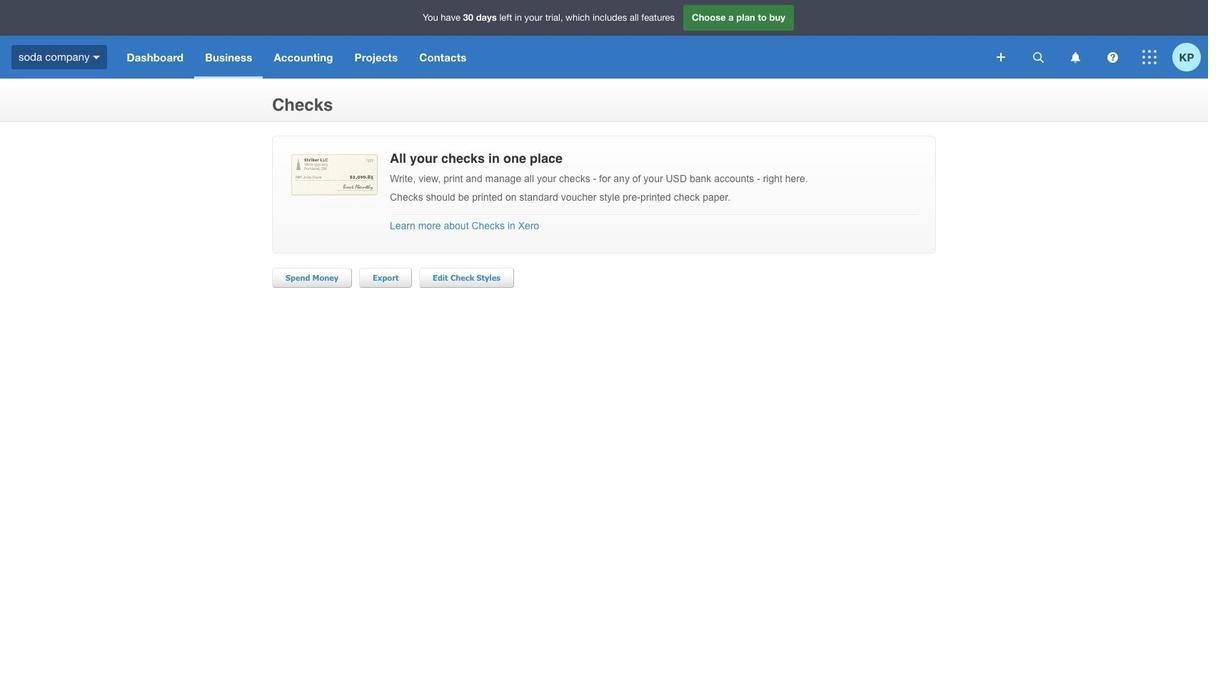 Task type: locate. For each thing, give the bounding box(es) containing it.
0 horizontal spatial checks
[[441, 151, 485, 166]]

banner
[[0, 0, 1209, 79]]

0 horizontal spatial all
[[524, 173, 534, 184]]

in right left
[[515, 12, 522, 23]]

spend money
[[286, 273, 339, 282]]

soda company button
[[0, 36, 116, 79]]

svg image inside soda company popup button
[[93, 56, 100, 59]]

1 vertical spatial all
[[524, 173, 534, 184]]

1 vertical spatial checks
[[390, 191, 423, 203]]

1 horizontal spatial svg image
[[1071, 52, 1080, 63]]

2 - from the left
[[757, 173, 761, 184]]

contacts
[[419, 51, 467, 64]]

trial,
[[546, 12, 563, 23]]

printed
[[472, 191, 503, 203], [641, 191, 671, 203]]

check
[[674, 191, 700, 203]]

xero
[[518, 220, 540, 231]]

more
[[418, 220, 441, 231]]

choose a plan to buy
[[692, 12, 786, 23]]

export
[[373, 273, 399, 282]]

spend
[[286, 273, 310, 282]]

one
[[504, 151, 526, 166]]

1 horizontal spatial all
[[630, 12, 639, 23]]

your inside you have 30 days left in your trial, which includes all features
[[525, 12, 543, 23]]

write,
[[390, 173, 416, 184]]

any
[[614, 173, 630, 184]]

0 horizontal spatial printed
[[472, 191, 503, 203]]

projects button
[[344, 36, 409, 79]]

dashboard
[[127, 51, 184, 64]]

2 horizontal spatial checks
[[472, 220, 505, 231]]

be
[[458, 191, 470, 203]]

to
[[758, 12, 767, 23]]

view,
[[419, 173, 441, 184]]

projects
[[355, 51, 398, 64]]

printed down and
[[472, 191, 503, 203]]

all your checks in one place write, view, print and manage all your checks - for any of your usd bank accounts - right here. checks should be printed on standard voucher style pre-printed check paper.
[[390, 151, 808, 203]]

and
[[466, 173, 483, 184]]

your left trial,
[[525, 12, 543, 23]]

checks up print on the left of the page
[[441, 151, 485, 166]]

checks up voucher
[[559, 173, 590, 184]]

here.
[[786, 173, 808, 184]]

1 horizontal spatial -
[[757, 173, 761, 184]]

0 vertical spatial checks
[[272, 95, 333, 115]]

checks down write,
[[390, 191, 423, 203]]

your up standard
[[537, 173, 557, 184]]

all
[[630, 12, 639, 23], [524, 173, 534, 184]]

0 vertical spatial in
[[515, 12, 522, 23]]

in
[[515, 12, 522, 23], [489, 151, 500, 166], [508, 220, 516, 231]]

all up standard
[[524, 173, 534, 184]]

2 horizontal spatial svg image
[[1108, 52, 1118, 63]]

you have 30 days left in your trial, which includes all features
[[423, 12, 675, 23]]

checks right "about"
[[472, 220, 505, 231]]

learn more about checks in xero link
[[390, 220, 540, 231]]

left
[[500, 12, 512, 23]]

in left the xero
[[508, 220, 516, 231]]

- left the for
[[593, 173, 597, 184]]

1 horizontal spatial checks
[[390, 191, 423, 203]]

- left right
[[757, 173, 761, 184]]

choose
[[692, 12, 726, 23]]

1 horizontal spatial checks
[[559, 173, 590, 184]]

learn
[[390, 220, 416, 231]]

-
[[593, 173, 597, 184], [757, 173, 761, 184]]

1 horizontal spatial printed
[[641, 191, 671, 203]]

business
[[205, 51, 252, 64]]

style
[[600, 191, 620, 203]]

1 horizontal spatial svg image
[[997, 53, 1006, 61]]

svg image
[[1108, 52, 1118, 63], [997, 53, 1006, 61], [93, 56, 100, 59]]

in left one in the left top of the page
[[489, 151, 500, 166]]

business button
[[194, 36, 263, 79]]

0 horizontal spatial svg image
[[93, 56, 100, 59]]

all
[[390, 151, 406, 166]]

checks
[[441, 151, 485, 166], [559, 173, 590, 184]]

on
[[506, 191, 517, 203]]

accounts
[[714, 173, 754, 184]]

30
[[463, 12, 474, 23]]

pre-
[[623, 191, 641, 203]]

company
[[45, 51, 90, 63]]

1 vertical spatial in
[[489, 151, 500, 166]]

checks
[[272, 95, 333, 115], [390, 191, 423, 203], [472, 220, 505, 231]]

0 horizontal spatial checks
[[272, 95, 333, 115]]

svg image
[[1143, 50, 1157, 64], [1033, 52, 1044, 63], [1071, 52, 1080, 63]]

place
[[530, 151, 563, 166]]

all left features in the top of the page
[[630, 12, 639, 23]]

0 vertical spatial all
[[630, 12, 639, 23]]

export link
[[359, 268, 412, 288]]

2 horizontal spatial svg image
[[1143, 50, 1157, 64]]

0 horizontal spatial -
[[593, 173, 597, 184]]

checks down accounting
[[272, 95, 333, 115]]

your
[[525, 12, 543, 23], [410, 151, 438, 166], [537, 173, 557, 184], [644, 173, 663, 184]]

printed down of
[[641, 191, 671, 203]]

which
[[566, 12, 590, 23]]

styles
[[477, 273, 501, 282]]

usd
[[666, 173, 687, 184]]



Task type: describe. For each thing, give the bounding box(es) containing it.
in inside all your checks in one place write, view, print and manage all your checks - for any of your usd bank accounts - right here. checks should be printed on standard voucher style pre-printed check paper.
[[489, 151, 500, 166]]

right
[[763, 173, 783, 184]]

buy
[[770, 12, 786, 23]]

soda
[[19, 51, 42, 63]]

you
[[423, 12, 438, 23]]

about
[[444, 220, 469, 231]]

2 vertical spatial in
[[508, 220, 516, 231]]

accounting
[[274, 51, 333, 64]]

features
[[642, 12, 675, 23]]

1 vertical spatial checks
[[559, 173, 590, 184]]

have
[[441, 12, 461, 23]]

0 vertical spatial checks
[[441, 151, 485, 166]]

dashboard link
[[116, 36, 194, 79]]

accounting button
[[263, 36, 344, 79]]

should
[[426, 191, 456, 203]]

all inside all your checks in one place write, view, print and manage all your checks - for any of your usd bank accounts - right here. checks should be printed on standard voucher style pre-printed check paper.
[[524, 173, 534, 184]]

all inside you have 30 days left in your trial, which includes all features
[[630, 12, 639, 23]]

banner containing kp
[[0, 0, 1209, 79]]

1 printed from the left
[[472, 191, 503, 203]]

bank
[[690, 173, 712, 184]]

paper.
[[703, 191, 731, 203]]

in inside you have 30 days left in your trial, which includes all features
[[515, 12, 522, 23]]

contacts button
[[409, 36, 477, 79]]

manage
[[485, 173, 522, 184]]

edit check styles link
[[419, 268, 514, 288]]

your right of
[[644, 173, 663, 184]]

print
[[444, 173, 463, 184]]

learn more about checks in xero
[[390, 220, 540, 231]]

voucher
[[561, 191, 597, 203]]

money
[[313, 273, 339, 282]]

0 horizontal spatial svg image
[[1033, 52, 1044, 63]]

1 - from the left
[[593, 173, 597, 184]]

of
[[633, 173, 641, 184]]

edit
[[433, 273, 448, 282]]

spend money link
[[272, 268, 352, 288]]

2 vertical spatial checks
[[472, 220, 505, 231]]

checks inside all your checks in one place write, view, print and manage all your checks - for any of your usd bank accounts - right here. checks should be printed on standard voucher style pre-printed check paper.
[[390, 191, 423, 203]]

check
[[451, 273, 474, 282]]

edit check styles
[[433, 273, 501, 282]]

a
[[729, 12, 734, 23]]

includes
[[593, 12, 627, 23]]

days
[[476, 12, 497, 23]]

your up the view,
[[410, 151, 438, 166]]

for
[[599, 173, 611, 184]]

standard
[[520, 191, 558, 203]]

plan
[[737, 12, 756, 23]]

kp
[[1180, 50, 1195, 63]]

kp button
[[1173, 36, 1209, 79]]

2 printed from the left
[[641, 191, 671, 203]]

soda company
[[19, 51, 90, 63]]



Task type: vqa. For each thing, say whether or not it's contained in the screenshot.
for in the top of the page
yes



